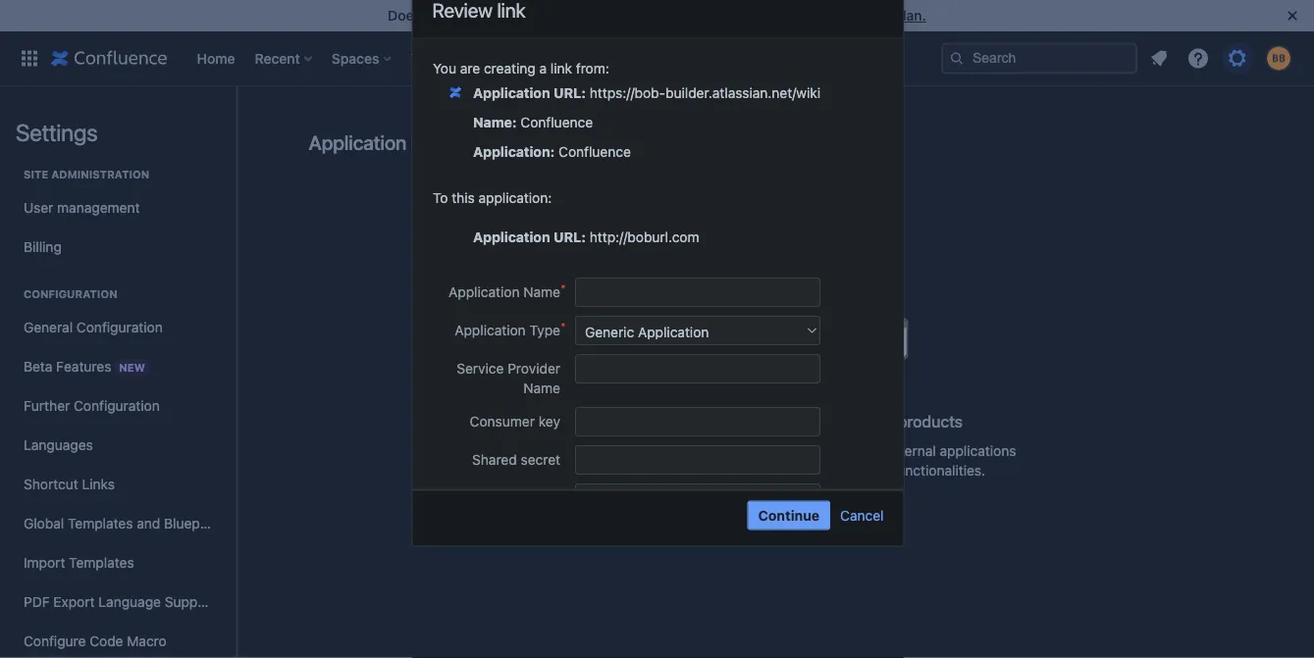 Task type: vqa. For each thing, say whether or not it's contained in the screenshot.
the right the other
yes



Task type: locate. For each thing, give the bounding box(es) containing it.
small image
[[447, 84, 463, 100]]

administration
[[51, 168, 149, 181]]

1 vertical spatial products
[[808, 443, 865, 459]]

templates inside global element
[[549, 50, 616, 66]]

templates
[[549, 50, 616, 66], [68, 516, 133, 532], [69, 555, 134, 571]]

confluence up can
[[604, 443, 676, 459]]

confluence for name: confluence
[[520, 114, 592, 130]]

confluence inside integrate confluence with other atlassian products or external applications so they can exchange information, resources, and functionalities.
[[604, 443, 676, 459]]

application for application url: http://boburl.com
[[473, 229, 550, 245]]

a right creating
[[539, 60, 546, 76]]

banner
[[0, 31, 1314, 86]]

configuration group
[[16, 267, 228, 659]]

https://bob-
[[589, 84, 665, 101]]

beta
[[24, 358, 52, 374]]

1 horizontal spatial atlassian
[[829, 413, 894, 431]]

languages
[[24, 437, 93, 453]]

and inside configuration group
[[137, 516, 160, 532]]

0 vertical spatial link
[[550, 60, 572, 76]]

confluence up shared secret text box
[[666, 413, 748, 431]]

1 vertical spatial integrate
[[543, 443, 600, 459]]

link left from:
[[550, 60, 572, 76]]

they
[[593, 463, 620, 479]]

user management
[[24, 200, 140, 216]]

url: down from:
[[553, 84, 586, 101]]

search image
[[949, 51, 965, 66]]

a
[[721, 7, 728, 24], [539, 60, 546, 76]]

0 vertical spatial with
[[752, 413, 783, 431]]

blueprints
[[164, 516, 228, 532]]

products
[[898, 413, 963, 431], [808, 443, 865, 459]]

products up external
[[898, 413, 963, 431]]

and down or
[[865, 463, 889, 479]]

other
[[787, 413, 825, 431], [710, 443, 744, 459]]

application up application type on the left
[[448, 284, 519, 300]]

templates up pdf export language support link
[[69, 555, 134, 571]]

1 required image from the top
[[560, 282, 576, 298]]

configuration for general
[[77, 319, 163, 336]]

link
[[550, 60, 572, 76], [792, 502, 815, 518]]

consumer key
[[469, 413, 560, 429]]

2 required image from the top
[[560, 320, 576, 336]]

this
[[451, 189, 474, 206]]

templates for global templates and blueprints
[[68, 516, 133, 532]]

products inside integrate confluence with other atlassian products or external applications so they can exchange information, resources, and functionalities.
[[808, 443, 865, 459]]

general
[[24, 319, 73, 336]]

continue
[[758, 507, 820, 524]]

with up exchange
[[680, 443, 707, 459]]

so
[[574, 463, 589, 479]]

url: for https://bob-builder.atlassian.net/wiki
[[553, 84, 586, 101]]

required image up type
[[560, 282, 576, 298]]

confluence down https://bob-
[[558, 143, 630, 159]]

1 horizontal spatial with
[[752, 413, 783, 431]]

integrate up can
[[597, 413, 662, 431]]

continue button
[[748, 501, 830, 530]]

confluence for integrate confluence with other atlassian products or external applications so they can exchange information, resources, and functionalities.
[[604, 443, 676, 459]]

url
[[533, 490, 560, 506]]

0 horizontal spatial products
[[808, 443, 865, 459]]

0 vertical spatial templates
[[549, 50, 616, 66]]

application type
[[454, 322, 560, 338]]

application for application url: https://bob-builder.atlassian.net/wiki
[[473, 84, 550, 101]]

settings icon image
[[1226, 47, 1250, 70]]

0 horizontal spatial with
[[680, 443, 707, 459]]

0 vertical spatial name
[[523, 284, 560, 300]]

from:
[[575, 60, 609, 76]]

application:
[[473, 143, 554, 159]]

integrate for integrate confluence with other atlassian products
[[597, 413, 662, 431]]

configuration
[[24, 288, 117, 301], [77, 319, 163, 336], [74, 398, 160, 414]]

confluence up application: confluence
[[520, 114, 592, 130]]

with up integrate confluence with other atlassian products or external applications so they can exchange information, resources, and functionalities. on the bottom
[[752, 413, 783, 431]]

required image
[[560, 282, 576, 298], [560, 320, 576, 336]]

integrate inside integrate confluence with other atlassian products or external applications so they can exchange information, resources, and functionalities.
[[543, 443, 600, 459]]

name
[[523, 284, 560, 300], [523, 380, 560, 396]]

billing link
[[16, 228, 220, 267]]

1 vertical spatial url:
[[553, 229, 586, 245]]

information,
[[715, 463, 791, 479]]

exchange
[[651, 463, 712, 479]]

1 vertical spatial atlassian
[[748, 443, 804, 459]]

other up integrate confluence with other atlassian products or external applications so they can exchange information, resources, and functionalities. on the bottom
[[787, 413, 825, 431]]

other inside integrate confluence with other atlassian products or external applications so they can exchange information, resources, and functionalities.
[[710, 443, 744, 459]]

1 horizontal spatial a
[[721, 7, 728, 24]]

shared secret
[[472, 451, 560, 468]]

name inside service provider name
[[523, 380, 560, 396]]

application up service
[[454, 322, 525, 338]]

from
[[566, 7, 597, 24]]

atlassian
[[829, 413, 894, 431], [748, 443, 804, 459]]

can
[[624, 463, 647, 479]]

0 vertical spatial required image
[[560, 282, 576, 298]]

configuration up languages 'link'
[[74, 398, 160, 414]]

products for integrate confluence with other atlassian products or external applications so they can exchange information, resources, and functionalities.
[[808, 443, 865, 459]]

confluence image
[[51, 47, 167, 70], [51, 47, 167, 70]]

atlassian down integrate confluence with other atlassian products
[[748, 443, 804, 459]]

0 vertical spatial and
[[865, 463, 889, 479]]

spaces button
[[326, 43, 399, 74]]

site administration group
[[16, 147, 220, 273]]

global element
[[12, 31, 941, 86]]

trial
[[761, 7, 787, 24]]

application links
[[309, 131, 450, 154]]

application down creating
[[473, 84, 550, 101]]

a left free
[[721, 7, 728, 24]]

2 name from the top
[[523, 380, 560, 396]]

1 vertical spatial and
[[137, 516, 160, 532]]

with
[[752, 413, 783, 431], [680, 443, 707, 459]]

shortcut
[[24, 477, 78, 493]]

0 vertical spatial configuration
[[24, 288, 117, 301]]

configuration up general
[[24, 288, 117, 301]]

Shared secret text field
[[575, 445, 820, 474]]

0 vertical spatial url:
[[553, 84, 586, 101]]

close image
[[1281, 4, 1304, 27]]

templates down the links
[[68, 516, 133, 532]]

with inside integrate confluence with other atlassian products or external applications so they can exchange information, resources, and functionalities.
[[680, 443, 707, 459]]

2 vertical spatial templates
[[69, 555, 134, 571]]

name down 'provider'
[[523, 380, 560, 396]]

0 vertical spatial other
[[787, 413, 825, 431]]

1 vertical spatial with
[[680, 443, 707, 459]]

settings
[[16, 119, 98, 146]]

1 vertical spatial templates
[[68, 516, 133, 532]]

name up type
[[523, 284, 560, 300]]

1 vertical spatial link
[[792, 502, 815, 518]]

0 vertical spatial atlassian
[[829, 413, 894, 431]]

2 url: from the top
[[553, 229, 586, 245]]

creating
[[483, 60, 535, 76]]

templates down from
[[549, 50, 616, 66]]

pdf export language support link
[[16, 583, 220, 622]]

you are creating a link from:
[[432, 60, 609, 76]]

create link button
[[734, 496, 826, 525]]

are
[[460, 60, 480, 76]]

url:
[[553, 84, 586, 101], [553, 229, 586, 245]]

1 vertical spatial a
[[539, 60, 546, 76]]

banner containing home
[[0, 31, 1314, 86]]

pdf export language support
[[24, 594, 216, 611]]

2 vertical spatial configuration
[[74, 398, 160, 414]]

url: left the http://boburl.com
[[553, 229, 586, 245]]

0 vertical spatial integrate
[[597, 413, 662, 431]]

Application Name text field
[[575, 277, 820, 307]]

1 vertical spatial configuration
[[77, 319, 163, 336]]

link right create
[[792, 502, 815, 518]]

further configuration link
[[16, 387, 220, 426]]

application:
[[478, 189, 551, 206]]

with for integrate confluence with other atlassian products or external applications so they can exchange information, resources, and functionalities.
[[680, 443, 707, 459]]

0 horizontal spatial and
[[137, 516, 160, 532]]

and left blueprints
[[137, 516, 160, 532]]

atlassian inside integrate confluence with other atlassian products or external applications so they can exchange information, resources, and functionalities.
[[748, 443, 804, 459]]

to this application:
[[432, 189, 551, 206]]

shortcut links
[[24, 477, 115, 493]]

0 vertical spatial products
[[898, 413, 963, 431]]

other up information,
[[710, 443, 744, 459]]

required image up 'provider'
[[560, 320, 576, 336]]

integrate
[[597, 413, 662, 431], [543, 443, 600, 459]]

1 vertical spatial other
[[710, 443, 744, 459]]

configuration inside "link"
[[77, 319, 163, 336]]

1 horizontal spatial other
[[787, 413, 825, 431]]

application: confluence
[[473, 143, 630, 159]]

import
[[24, 555, 65, 571]]

application down application:
[[473, 229, 550, 245]]

1 horizontal spatial products
[[898, 413, 963, 431]]

required image for name
[[560, 282, 576, 298]]

cancel
[[840, 507, 884, 524]]

further configuration
[[24, 398, 160, 414]]

confluence?
[[600, 7, 681, 24]]

0 horizontal spatial other
[[710, 443, 744, 459]]

token
[[492, 490, 530, 506]]

atlassian up or
[[829, 413, 894, 431]]

configuration up new
[[77, 319, 163, 336]]

user
[[24, 200, 53, 216]]

start
[[685, 7, 717, 24]]

1 url: from the top
[[553, 84, 586, 101]]

resources,
[[795, 463, 862, 479]]

with for integrate confluence with other atlassian products
[[752, 413, 783, 431]]

integrate up so
[[543, 443, 600, 459]]

name:
[[473, 114, 516, 130]]

1 vertical spatial required image
[[560, 320, 576, 336]]

you
[[432, 60, 456, 76]]

1 horizontal spatial and
[[865, 463, 889, 479]]

create
[[744, 502, 788, 518]]

Search field
[[941, 43, 1138, 74]]

1 horizontal spatial link
[[792, 502, 815, 518]]

0 horizontal spatial link
[[550, 60, 572, 76]]

shortcut links link
[[16, 465, 220, 505]]

free
[[732, 7, 758, 24]]

builder.atlassian.net/wiki
[[665, 84, 820, 101]]

0 horizontal spatial atlassian
[[748, 443, 804, 459]]

management
[[57, 200, 140, 216]]

1 vertical spatial name
[[523, 380, 560, 396]]

products up 'resources,'
[[808, 443, 865, 459]]

functionalities.
[[893, 463, 986, 479]]

other for integrate confluence with other atlassian products
[[787, 413, 825, 431]]

and
[[865, 463, 889, 479], [137, 516, 160, 532]]

application left links
[[309, 131, 407, 154]]



Task type: describe. For each thing, give the bounding box(es) containing it.
spaces
[[332, 50, 379, 66]]

support
[[165, 594, 216, 611]]

and inside integrate confluence with other atlassian products or external applications so they can exchange information, resources, and functionalities.
[[865, 463, 889, 479]]

configuration for further
[[74, 398, 160, 414]]

shared
[[472, 451, 517, 468]]

templates link
[[543, 43, 622, 74]]

more
[[529, 7, 562, 24]]

configure
[[24, 634, 86, 650]]

confluence for application: confluence
[[558, 143, 630, 159]]

key
[[538, 413, 560, 429]]

import templates
[[24, 555, 134, 571]]

site
[[24, 168, 48, 181]]

application for application name
[[448, 284, 519, 300]]

does your team need more from confluence? start a free trial of the standard plan.
[[388, 7, 926, 24]]

required image for type
[[560, 320, 576, 336]]

apps
[[484, 50, 518, 66]]

links
[[411, 131, 450, 154]]

your
[[425, 7, 454, 24]]

application url: http://boburl.com
[[473, 229, 699, 245]]

cancel link
[[840, 501, 884, 530]]

Consumer key text field
[[575, 407, 820, 436]]

of
[[790, 7, 803, 24]]

application for application type
[[454, 322, 525, 338]]

language
[[98, 594, 161, 611]]

billing
[[24, 239, 62, 255]]

the
[[807, 7, 828, 24]]

link inside button
[[792, 502, 815, 518]]

provider
[[507, 360, 560, 376]]

url: for http://boburl.com
[[553, 229, 586, 245]]

or
[[869, 443, 882, 459]]

macro
[[127, 634, 167, 650]]

type
[[529, 322, 560, 338]]

http://boburl.com
[[589, 229, 699, 245]]

further
[[24, 398, 70, 414]]

service
[[456, 360, 503, 376]]

integrate for integrate confluence with other atlassian products or external applications so they can exchange information, resources, and functionalities.
[[543, 443, 600, 459]]

0 horizontal spatial a
[[539, 60, 546, 76]]

general configuration
[[24, 319, 163, 336]]

request
[[436, 490, 488, 506]]

request token url
[[436, 490, 560, 506]]

external
[[885, 443, 936, 459]]

to
[[432, 189, 448, 206]]

languages link
[[16, 426, 220, 465]]

standard
[[832, 7, 891, 24]]

application url: https://bob-builder.atlassian.net/wiki
[[473, 84, 820, 101]]

code
[[90, 634, 123, 650]]

templates for import templates
[[69, 555, 134, 571]]

beta features new
[[24, 358, 145, 374]]

user management link
[[16, 188, 220, 228]]

consumer
[[469, 413, 534, 429]]

atlassian for integrate confluence with other atlassian products or external applications so they can exchange information, resources, and functionalities.
[[748, 443, 804, 459]]

applications
[[940, 443, 1016, 459]]

confluence for integrate confluence with other atlassian products
[[666, 413, 748, 431]]

create link
[[744, 502, 815, 518]]

Service Provider Name text field
[[575, 354, 820, 383]]

application for application links
[[309, 131, 407, 154]]

application name
[[448, 284, 560, 300]]

plan.
[[895, 7, 926, 24]]

global
[[24, 516, 64, 532]]

site administration
[[24, 168, 149, 181]]

export
[[53, 594, 95, 611]]

service provider name
[[456, 360, 560, 396]]

global templates and blueprints link
[[16, 505, 228, 544]]

home link
[[191, 43, 241, 74]]

other for integrate confluence with other atlassian products or external applications so they can exchange information, resources, and functionalities.
[[710, 443, 744, 459]]

links
[[82, 477, 115, 493]]

apps button
[[478, 43, 537, 74]]

0 vertical spatial a
[[721, 7, 728, 24]]

need
[[493, 7, 526, 24]]

general configuration link
[[16, 308, 220, 347]]

integrate confluence with other atlassian products or external applications so they can exchange information, resources, and functionalities.
[[543, 443, 1016, 479]]

products for integrate confluence with other atlassian products
[[898, 413, 963, 431]]

1 name from the top
[[523, 284, 560, 300]]

start a free trial of the standard plan. link
[[685, 7, 926, 24]]

atlassian for integrate confluence with other atlassian products
[[829, 413, 894, 431]]

configure code macro
[[24, 634, 167, 650]]

integrate confluence with other atlassian products
[[597, 413, 963, 431]]

name: confluence
[[473, 114, 592, 130]]

does
[[388, 7, 421, 24]]

import templates link
[[16, 544, 220, 583]]

team
[[457, 7, 490, 24]]

configure code macro link
[[16, 622, 220, 659]]

new
[[119, 361, 145, 374]]

secret
[[520, 451, 560, 468]]



